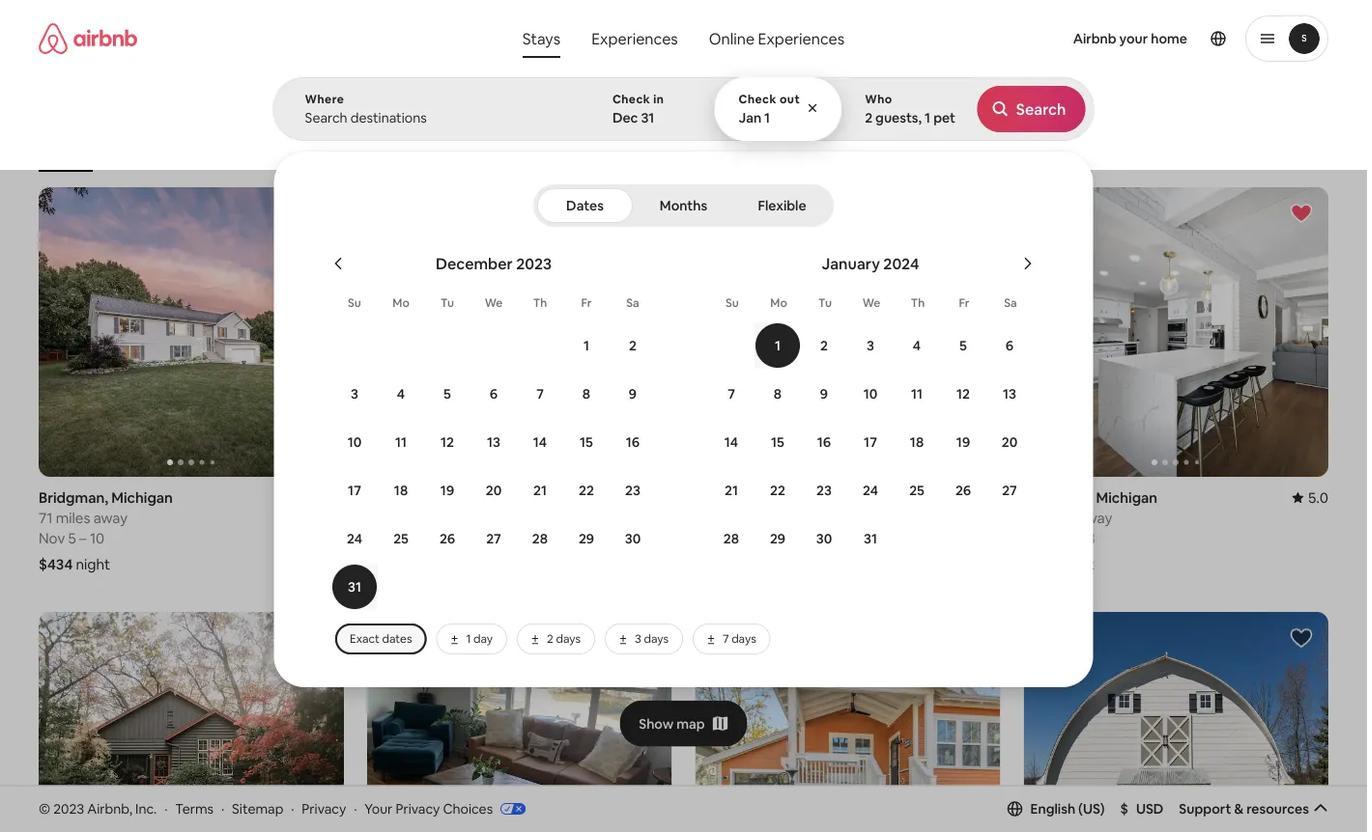 Task type: vqa. For each thing, say whether or not it's contained in the screenshot.


Task type: describe. For each thing, give the bounding box(es) containing it.
1 horizontal spatial 11 button
[[894, 371, 940, 417]]

1 vertical spatial 11 button
[[378, 419, 424, 466]]

add to wishlist: three oaks, michigan image
[[1290, 627, 1313, 650]]

1 2 button from the left
[[610, 323, 656, 369]]

1 su from the left
[[348, 296, 361, 311]]

$319
[[367, 555, 399, 574]]

show map
[[639, 716, 705, 733]]

days for 3 days
[[644, 632, 669, 647]]

0 vertical spatial 3
[[867, 337, 874, 355]]

– inside nov 5 – 10 $319
[[408, 529, 415, 548]]

1 22 from the left
[[579, 482, 594, 500]]

3 michigan from the left
[[695, 488, 757, 507]]

2 8 button from the left
[[755, 371, 801, 417]]

sitemap
[[232, 801, 283, 818]]

1 8 from the left
[[582, 386, 590, 403]]

1 vertical spatial 26 button
[[424, 516, 471, 562]]

mansions
[[526, 143, 577, 158]]

19 for rightmost 19 button
[[956, 434, 970, 451]]

days for 2 days
[[556, 632, 581, 647]]

0 horizontal spatial 24
[[347, 530, 362, 548]]

5.0
[[1308, 488, 1329, 507]]

exact dates
[[350, 632, 412, 647]]

1 horizontal spatial 16
[[751, 529, 765, 548]]

$434
[[39, 555, 73, 574]]

4.96 out of 5 average rating image
[[956, 488, 1000, 507]]

online experiences link
[[693, 19, 860, 58]]

check out jan 1
[[739, 92, 800, 127]]

home
[[1151, 30, 1187, 47]]

0 vertical spatial 24
[[863, 482, 878, 500]]

4.96
[[971, 488, 1000, 507]]

18 for bottommost 18 button
[[394, 482, 408, 500]]

1 horizontal spatial 4 button
[[894, 323, 940, 369]]

bridgman, michigan 71 miles away nov 13 – 18 night
[[1023, 488, 1158, 574]]

farms
[[450, 143, 483, 158]]

bridgman, for 5
[[39, 488, 108, 507]]

2 30 button from the left
[[801, 516, 847, 562]]

show
[[639, 716, 674, 733]]

2 2 button from the left
[[801, 323, 847, 369]]

terms link
[[175, 801, 214, 818]]

away for 18
[[1078, 509, 1112, 528]]

online experiences
[[709, 29, 845, 48]]

1 9 from the left
[[629, 386, 637, 403]]

0 vertical spatial 10 button
[[847, 371, 894, 417]]

1 vertical spatial 4 button
[[378, 371, 424, 417]]

2 29 from the left
[[770, 530, 786, 548]]

resources
[[1247, 801, 1309, 818]]

12 for rightmost the 12 button
[[957, 386, 970, 403]]

0 vertical spatial 4
[[913, 337, 921, 355]]

online
[[709, 29, 755, 48]]

13 for the right 13 button
[[1003, 386, 1016, 403]]

2 29 button from the left
[[755, 516, 801, 562]]

1 vertical spatial 26
[[440, 530, 455, 548]]

who
[[865, 92, 893, 107]]

miles for 5
[[56, 509, 90, 528]]

stevensville, michigan
[[367, 488, 516, 507]]

guests,
[[875, 109, 922, 127]]

amazing for amazing pools
[[957, 143, 1006, 158]]

2 horizontal spatial 16
[[817, 434, 831, 451]]

dec 11 – 16
[[695, 529, 765, 548]]

1 23 button from the left
[[610, 468, 656, 514]]

2 th from the left
[[911, 296, 925, 311]]

your privacy choices link
[[365, 801, 526, 819]]

amazing views
[[209, 143, 290, 158]]

trending
[[875, 143, 924, 158]]

experiences button
[[576, 19, 693, 58]]

michigan city, indiana
[[695, 488, 843, 507]]

1 horizontal spatial 17 button
[[847, 419, 894, 466]]

31 inside check in dec 31
[[641, 109, 654, 127]]

omg!
[[706, 143, 737, 158]]

1 vertical spatial 5 button
[[424, 371, 471, 417]]

17 for 17 button to the right
[[864, 434, 877, 451]]

remove from wishlist: bridgman, michigan image
[[1290, 202, 1313, 225]]

31 for right 31 button
[[864, 530, 877, 548]]

0 horizontal spatial 16
[[626, 434, 640, 451]]

0 horizontal spatial 25 button
[[378, 516, 424, 562]]

0 horizontal spatial 10 button
[[331, 419, 378, 466]]

airbnb your home link
[[1062, 18, 1199, 59]]

airbnb
[[1073, 30, 1117, 47]]

1 horizontal spatial 13 button
[[987, 371, 1033, 417]]

0 horizontal spatial 17 button
[[331, 468, 378, 514]]

profile element
[[868, 0, 1329, 77]]

creative spaces
[[321, 143, 408, 158]]

stays button
[[507, 19, 576, 58]]

Where field
[[305, 109, 557, 127]]

away for 10
[[93, 509, 128, 528]]

1 9 button from the left
[[610, 371, 656, 417]]

2 15 button from the left
[[755, 419, 801, 466]]

exact
[[350, 632, 380, 647]]

0 vertical spatial 5 button
[[940, 323, 987, 369]]

check for jan
[[739, 92, 777, 107]]

0 horizontal spatial 20 button
[[471, 468, 517, 514]]

2 · from the left
[[221, 801, 224, 818]]

– inside bridgman, michigan 71 miles away nov 5 – 10 $434 night
[[79, 529, 87, 548]]

december 2023
[[436, 254, 552, 273]]

map
[[677, 716, 705, 733]]

dates
[[566, 197, 604, 214]]

january 2024
[[822, 254, 919, 273]]

pools
[[1008, 143, 1038, 158]]

1 vertical spatial 18 button
[[378, 468, 424, 514]]

support & resources
[[1179, 801, 1309, 818]]

bridgman, michigan 71 miles away nov 5 – 10 $434 night
[[39, 488, 173, 574]]

experiences inside button
[[591, 29, 678, 48]]

7 for second 7 button from left
[[728, 386, 735, 403]]

1 inside who 2 guests, 1 pet
[[925, 109, 931, 127]]

2 vertical spatial 3
[[635, 632, 641, 647]]

0 vertical spatial 24 button
[[847, 468, 894, 514]]

homes
[[804, 143, 841, 158]]

stays tab panel
[[273, 77, 1367, 688]]

10 inside nov 5 – 10 $319
[[418, 529, 433, 548]]

2 mo from the left
[[770, 296, 787, 311]]

nov inside nov 5 – 10 $319
[[367, 529, 393, 548]]

1 horizontal spatial 6 button
[[987, 323, 1033, 369]]

27 for bottom 27 button
[[486, 530, 501, 548]]

2 28 button from the left
[[708, 516, 755, 562]]

30 for 2nd 30 button from the right
[[625, 530, 641, 548]]

7 for 1st 7 button from left
[[536, 386, 544, 403]]

2 21 from the left
[[725, 482, 738, 500]]

1 day
[[466, 632, 493, 647]]

your
[[1119, 30, 1148, 47]]

2 7 button from the left
[[708, 371, 755, 417]]

stays
[[523, 29, 561, 48]]

10 inside bridgman, michigan 71 miles away nov 5 – 10 $434 night
[[90, 529, 105, 548]]

18 for 18 button to the top
[[910, 434, 924, 451]]

20 for leftmost 20 'button'
[[486, 482, 502, 500]]

1 23 from the left
[[625, 482, 641, 500]]

nov for bridgman, michigan 71 miles away nov 13 – 18 night
[[1023, 529, 1050, 548]]

2 fr from the left
[[959, 296, 970, 311]]

creative
[[321, 143, 368, 158]]

michigan for bridgman, michigan 71 miles away nov 5 – 10 $434 night
[[111, 488, 173, 507]]

&
[[1234, 801, 1244, 818]]

12 for left the 12 button
[[441, 434, 454, 451]]

14 for first 14 button from the right
[[725, 434, 738, 451]]

amazing pools
[[957, 143, 1038, 158]]

2023 for december
[[516, 254, 552, 273]]

add to wishlist: michigan city, indiana image
[[633, 627, 657, 650]]

nov 5 – 10 $319
[[367, 529, 433, 574]]

inc.
[[135, 801, 157, 818]]

1 horizontal spatial 19 button
[[940, 419, 987, 466]]

2 16 button from the left
[[801, 419, 847, 466]]

7 days
[[723, 632, 756, 647]]

2 vertical spatial 11
[[725, 529, 737, 548]]

days for 7 days
[[732, 632, 756, 647]]

0 vertical spatial 25 button
[[894, 468, 940, 514]]

1 vertical spatial 19 button
[[424, 468, 471, 514]]

4.92 out of 5 average rating image
[[627, 488, 672, 507]]

jan
[[739, 109, 761, 127]]

months button
[[637, 188, 730, 223]]

20 for rightmost 20 'button'
[[1002, 434, 1018, 451]]

2 su from the left
[[726, 296, 739, 311]]

sitemap link
[[232, 801, 283, 818]]

pet
[[933, 109, 956, 127]]

27 for right 27 button
[[1002, 482, 1017, 500]]

flexible button
[[734, 188, 830, 223]]

dates
[[382, 632, 412, 647]]

2 22 button from the left
[[755, 468, 801, 514]]

0 horizontal spatial 4
[[397, 386, 405, 403]]

1 vertical spatial 27 button
[[471, 516, 517, 562]]

1 horizontal spatial 26 button
[[940, 468, 987, 514]]

1 horizontal spatial 27 button
[[987, 468, 1033, 514]]

english (us) button
[[1007, 801, 1105, 818]]

views
[[259, 143, 290, 158]]

0 vertical spatial 3 button
[[847, 323, 894, 369]]

0 vertical spatial 18 button
[[894, 419, 940, 466]]

© 2023 airbnb, inc. ·
[[39, 801, 168, 818]]

january
[[822, 254, 880, 273]]

$
[[1120, 801, 1128, 818]]

show map button
[[620, 701, 748, 747]]

(us)
[[1078, 801, 1105, 818]]

in
[[653, 92, 664, 107]]

0 horizontal spatial 13 button
[[471, 419, 517, 466]]

1 7 button from the left
[[517, 371, 563, 417]]

14 for 2nd 14 button from right
[[533, 434, 547, 451]]

4.92
[[643, 488, 672, 507]]

1 vertical spatial 6 button
[[471, 371, 517, 417]]

3 days
[[635, 632, 669, 647]]

where
[[305, 92, 344, 107]]

0 horizontal spatial 12 button
[[424, 419, 471, 466]]

2 days
[[547, 632, 581, 647]]

$ usd
[[1120, 801, 1164, 818]]

out
[[780, 92, 800, 107]]



Task type: locate. For each thing, give the bounding box(es) containing it.
support & resources button
[[1179, 801, 1329, 818]]

13 inside bridgman, michigan 71 miles away nov 13 – 18 night
[[1053, 529, 1067, 548]]

6
[[1006, 337, 1014, 355], [490, 386, 498, 403]]

privacy left your
[[302, 801, 346, 818]]

group
[[39, 97, 1038, 172], [39, 187, 344, 477], [367, 187, 672, 477], [695, 187, 1000, 477], [1023, 187, 1329, 477], [39, 613, 344, 833], [367, 613, 672, 833], [695, 613, 1000, 833], [1023, 613, 1329, 833]]

25 button left 4.96 out of 5 average rating "image"
[[894, 468, 940, 514]]

1 horizontal spatial mo
[[770, 296, 787, 311]]

1 8 button from the left
[[563, 371, 610, 417]]

22 left indiana
[[770, 482, 786, 500]]

calendar application
[[297, 233, 1367, 616]]

1 horizontal spatial 12 button
[[940, 371, 987, 417]]

bridgman, up $434
[[39, 488, 108, 507]]

24 button
[[847, 468, 894, 514], [331, 516, 378, 562]]

3 button
[[847, 323, 894, 369], [331, 371, 378, 417]]

1 30 from the left
[[625, 530, 641, 548]]

30 button down indiana
[[801, 516, 847, 562]]

1 horizontal spatial su
[[726, 296, 739, 311]]

2 privacy from the left
[[396, 801, 440, 818]]

tu down the january
[[818, 296, 832, 311]]

1 fr from the left
[[581, 296, 592, 311]]

· left your
[[354, 801, 357, 818]]

1 horizontal spatial 20 button
[[987, 419, 1033, 466]]

0 horizontal spatial privacy
[[302, 801, 346, 818]]

2 michigan from the left
[[454, 488, 516, 507]]

4 · from the left
[[354, 801, 357, 818]]

1 – from the left
[[79, 529, 87, 548]]

1 14 from the left
[[533, 434, 547, 451]]

2 nov from the left
[[367, 529, 393, 548]]

check for dec
[[612, 92, 651, 107]]

· right inc.
[[164, 801, 168, 818]]

16 up indiana
[[817, 434, 831, 451]]

19 button up nov 5 – 10 $319
[[424, 468, 471, 514]]

26 button
[[940, 468, 987, 514], [424, 516, 471, 562]]

17 for leftmost 17 button
[[348, 482, 361, 500]]

2 15 from the left
[[771, 434, 784, 451]]

28 button
[[517, 516, 563, 562], [708, 516, 755, 562]]

0 vertical spatial dec
[[612, 109, 638, 127]]

airbnb,
[[87, 801, 132, 818]]

2 23 button from the left
[[801, 468, 847, 514]]

2 inside who 2 guests, 1 pet
[[865, 109, 873, 127]]

1 15 from the left
[[580, 434, 593, 451]]

3 · from the left
[[291, 801, 294, 818]]

day
[[473, 632, 493, 647]]

20 button up 4.96
[[987, 419, 1033, 466]]

1 15 button from the left
[[563, 419, 610, 466]]

who 2 guests, 1 pet
[[865, 92, 956, 127]]

english (us)
[[1031, 801, 1105, 818]]

night inside bridgman, michigan 71 miles away nov 13 – 18 night
[[1060, 555, 1095, 574]]

0 horizontal spatial 11
[[395, 434, 407, 451]]

3 days from the left
[[732, 632, 756, 647]]

2023 right ©
[[53, 801, 84, 818]]

71 for 13
[[1023, 509, 1037, 528]]

– inside bridgman, michigan 71 miles away nov 13 – 18 night
[[1070, 529, 1078, 548]]

bridgman, for 13
[[1023, 488, 1093, 507]]

27 down stevensville, michigan
[[486, 530, 501, 548]]

2 22 from the left
[[770, 482, 786, 500]]

0 horizontal spatial 2 button
[[610, 323, 656, 369]]

michigan inside bridgman, michigan 71 miles away nov 13 – 18 night
[[1096, 488, 1158, 507]]

0 vertical spatial 25
[[909, 482, 925, 500]]

2 8 from the left
[[774, 386, 782, 403]]

10
[[863, 386, 878, 403], [348, 434, 362, 451], [90, 529, 105, 548], [418, 529, 433, 548]]

amazing for amazing views
[[209, 143, 257, 158]]

27
[[1002, 482, 1017, 500], [486, 530, 501, 548]]

terms
[[175, 801, 214, 818]]

1 horizontal spatial bridgman,
[[1023, 488, 1093, 507]]

tu down december
[[441, 296, 454, 311]]

27 button
[[987, 468, 1033, 514], [471, 516, 517, 562]]

30 for 2nd 30 button from the left
[[816, 530, 832, 548]]

1 bridgman, from the left
[[39, 488, 108, 507]]

0 horizontal spatial 23 button
[[610, 468, 656, 514]]

30 down the 4.92 out of 5 average rating icon
[[625, 530, 641, 548]]

none search field containing stays
[[273, 0, 1367, 688]]

0 horizontal spatial 26 button
[[424, 516, 471, 562]]

away inside bridgman, michigan 71 miles away nov 5 – 10 $434 night
[[93, 509, 128, 528]]

1 th from the left
[[533, 296, 547, 311]]

23 left 4.92
[[625, 482, 641, 500]]

1 vertical spatial 2023
[[53, 801, 84, 818]]

check inside the 'check out jan 1'
[[739, 92, 777, 107]]

11 for the bottom 11 button
[[395, 434, 407, 451]]

2 bridgman, from the left
[[1023, 488, 1093, 507]]

0 horizontal spatial 9 button
[[610, 371, 656, 417]]

8
[[582, 386, 590, 403], [774, 386, 782, 403]]

21 button
[[517, 468, 563, 514], [708, 468, 755, 514]]

0 vertical spatial 12 button
[[940, 371, 987, 417]]

tiny homes
[[779, 143, 841, 158]]

2 vertical spatial 18
[[1081, 529, 1095, 548]]

19 button up 4.96 out of 5 average rating "image"
[[940, 419, 987, 466]]

31 for left 31 button
[[348, 579, 361, 596]]

0 horizontal spatial dec
[[612, 109, 638, 127]]

16 button up the 4.92 out of 5 average rating icon
[[610, 419, 656, 466]]

th down december 2023
[[533, 296, 547, 311]]

1 miles from the left
[[56, 509, 90, 528]]

2023 right december
[[516, 254, 552, 273]]

27 right 4.96
[[1002, 482, 1017, 500]]

1 vertical spatial 13 button
[[471, 419, 517, 466]]

1 22 button from the left
[[563, 468, 610, 514]]

71 for 5
[[39, 509, 53, 528]]

25 button down stevensville,
[[378, 516, 424, 562]]

15 for 2nd '15' button from the right
[[580, 434, 593, 451]]

1 horizontal spatial 31 button
[[847, 516, 894, 562]]

0 horizontal spatial 8
[[582, 386, 590, 403]]

days
[[556, 632, 581, 647], [644, 632, 669, 647], [732, 632, 756, 647]]

2 14 button from the left
[[708, 419, 755, 466]]

4 button
[[894, 323, 940, 369], [378, 371, 424, 417]]

terms · sitemap · privacy ·
[[175, 801, 357, 818]]

we down january 2024
[[863, 296, 881, 311]]

1 vertical spatial 3
[[351, 386, 358, 403]]

your
[[365, 801, 393, 818]]

1 horizontal spatial 2 button
[[801, 323, 847, 369]]

0 horizontal spatial experiences
[[591, 29, 678, 48]]

1 sa from the left
[[626, 296, 639, 311]]

lakefront
[[610, 143, 663, 158]]

2 days from the left
[[644, 632, 669, 647]]

days left add to wishlist: michigan city, indiana icon
[[556, 632, 581, 647]]

24 button right indiana
[[847, 468, 894, 514]]

1 · from the left
[[164, 801, 168, 818]]

dec up lakefront
[[612, 109, 638, 127]]

tiny
[[779, 143, 802, 158]]

0 horizontal spatial 18 button
[[378, 468, 424, 514]]

1
[[764, 109, 770, 127], [925, 109, 931, 127], [584, 337, 589, 355], [775, 337, 781, 355], [466, 632, 471, 647]]

1 71 from the left
[[39, 509, 53, 528]]

1 30 button from the left
[[610, 516, 656, 562]]

25
[[909, 482, 925, 500], [393, 530, 409, 548]]

71
[[39, 509, 53, 528], [1023, 509, 1037, 528]]

12
[[957, 386, 970, 403], [441, 434, 454, 451]]

away inside bridgman, michigan 71 miles away nov 13 – 18 night
[[1078, 509, 1112, 528]]

fr
[[581, 296, 592, 311], [959, 296, 970, 311]]

None search field
[[273, 0, 1367, 688]]

1 mo from the left
[[393, 296, 409, 311]]

2 horizontal spatial 31
[[864, 530, 877, 548]]

michigan for stevensville, michigan
[[454, 488, 516, 507]]

20 button right stevensville,
[[471, 468, 517, 514]]

©
[[39, 801, 50, 818]]

30 button down the 4.92 out of 5 average rating icon
[[610, 516, 656, 562]]

·
[[164, 801, 168, 818], [221, 801, 224, 818], [291, 801, 294, 818], [354, 801, 357, 818]]

1 horizontal spatial 8 button
[[755, 371, 801, 417]]

11 for the right 11 button
[[911, 386, 923, 403]]

1 horizontal spatial 24 button
[[847, 468, 894, 514]]

1 horizontal spatial 3 button
[[847, 323, 894, 369]]

2 check from the left
[[739, 92, 777, 107]]

1 horizontal spatial 25
[[909, 482, 925, 500]]

2 experiences from the left
[[758, 29, 845, 48]]

0 horizontal spatial 3
[[351, 386, 358, 403]]

1 away from the left
[[93, 509, 128, 528]]

2 1 button from the left
[[755, 323, 801, 369]]

1 horizontal spatial 8
[[774, 386, 782, 403]]

2 14 from the left
[[725, 434, 738, 451]]

michigan
[[111, 488, 173, 507], [454, 488, 516, 507], [695, 488, 757, 507], [1096, 488, 1158, 507]]

choices
[[443, 801, 493, 818]]

15 button
[[563, 419, 610, 466], [755, 419, 801, 466]]

0 horizontal spatial 13
[[487, 434, 500, 451]]

flexible
[[758, 197, 806, 214]]

1 28 button from the left
[[517, 516, 563, 562]]

0 horizontal spatial 16 button
[[610, 419, 656, 466]]

privacy
[[302, 801, 346, 818], [396, 801, 440, 818]]

experiences
[[591, 29, 678, 48], [758, 29, 845, 48]]

0 horizontal spatial 22 button
[[563, 468, 610, 514]]

michigan for bridgman, michigan 71 miles away nov 13 – 18 night
[[1096, 488, 1158, 507]]

1 vertical spatial 25 button
[[378, 516, 424, 562]]

2 vertical spatial 31
[[348, 579, 361, 596]]

1 horizontal spatial 30 button
[[801, 516, 847, 562]]

indiana
[[794, 488, 843, 507]]

0 horizontal spatial sa
[[626, 296, 639, 311]]

0 horizontal spatial 18
[[394, 482, 408, 500]]

mo
[[393, 296, 409, 311], [770, 296, 787, 311]]

30 down indiana
[[816, 530, 832, 548]]

24 button down stevensville,
[[331, 516, 378, 562]]

25 for top the 25 button
[[909, 482, 925, 500]]

amazing left the pools
[[957, 143, 1006, 158]]

1 1 button from the left
[[563, 323, 610, 369]]

13 button
[[987, 371, 1033, 417], [471, 419, 517, 466]]

1 privacy from the left
[[302, 801, 346, 818]]

bridgman, right 4.96
[[1023, 488, 1093, 507]]

1 horizontal spatial 29
[[770, 530, 786, 548]]

23 right city,
[[816, 482, 832, 500]]

24 left nov 5 – 10 $319
[[347, 530, 362, 548]]

night inside bridgman, michigan 71 miles away nov 5 – 10 $434 night
[[76, 555, 110, 574]]

support
[[1179, 801, 1231, 818]]

spaces
[[370, 143, 408, 158]]

1 28 from the left
[[532, 530, 548, 548]]

15
[[580, 434, 593, 451], [771, 434, 784, 451]]

dates button
[[537, 188, 633, 223]]

29
[[579, 530, 594, 548], [770, 530, 786, 548]]

1 vertical spatial 25
[[393, 530, 409, 548]]

16 button up indiana
[[801, 419, 847, 466]]

experiences up in
[[591, 29, 678, 48]]

1 16 button from the left
[[610, 419, 656, 466]]

12 button
[[940, 371, 987, 417], [424, 419, 471, 466]]

1 vertical spatial 3 button
[[331, 371, 378, 417]]

1 we from the left
[[485, 296, 503, 311]]

2 23 from the left
[[816, 482, 832, 500]]

days right the 3 days
[[732, 632, 756, 647]]

bridgman,
[[39, 488, 108, 507], [1023, 488, 1093, 507]]

dec down michigan city, indiana
[[695, 529, 722, 548]]

18
[[910, 434, 924, 451], [394, 482, 408, 500], [1081, 529, 1095, 548]]

22 left the 4.92 out of 5 average rating icon
[[579, 482, 594, 500]]

19 for the bottom 19 button
[[440, 482, 454, 500]]

25 up $319
[[393, 530, 409, 548]]

16 down michigan city, indiana
[[751, 529, 765, 548]]

english
[[1031, 801, 1076, 818]]

19 button
[[940, 419, 987, 466], [424, 468, 471, 514]]

5.0 out of 5 average rating image
[[1292, 488, 1329, 507]]

3 – from the left
[[741, 529, 748, 548]]

0 horizontal spatial 12
[[441, 434, 454, 451]]

check in dec 31
[[612, 92, 664, 127]]

dec
[[612, 109, 638, 127], [695, 529, 722, 548]]

tab list containing dates
[[537, 185, 830, 227]]

nov inside bridgman, michigan 71 miles away nov 13 – 18 night
[[1023, 529, 1050, 548]]

23 button
[[610, 468, 656, 514], [801, 468, 847, 514]]

1 experiences from the left
[[591, 29, 678, 48]]

1 horizontal spatial 21 button
[[708, 468, 755, 514]]

16 up the 4.92 out of 5 average rating icon
[[626, 434, 640, 451]]

28
[[532, 530, 548, 548], [724, 530, 739, 548]]

0 vertical spatial 4 button
[[894, 323, 940, 369]]

25 for the leftmost the 25 button
[[393, 530, 409, 548]]

1 horizontal spatial 19
[[956, 434, 970, 451]]

71 inside bridgman, michigan 71 miles away nov 5 – 10 $434 night
[[39, 509, 53, 528]]

th down '2024'
[[911, 296, 925, 311]]

1 horizontal spatial 5 button
[[940, 323, 987, 369]]

stevensville,
[[367, 488, 451, 507]]

dec inside check in dec 31
[[612, 109, 638, 127]]

december
[[436, 254, 513, 273]]

experiences up out
[[758, 29, 845, 48]]

1 horizontal spatial 23
[[816, 482, 832, 500]]

1 vertical spatial 24 button
[[331, 516, 378, 562]]

11
[[911, 386, 923, 403], [395, 434, 407, 451], [725, 529, 737, 548]]

1 horizontal spatial nov
[[367, 529, 393, 548]]

1 nov from the left
[[39, 529, 65, 548]]

0 vertical spatial 17 button
[[847, 419, 894, 466]]

22 button up dec 11 – 16
[[755, 468, 801, 514]]

city,
[[760, 488, 790, 507]]

2 tu from the left
[[818, 296, 832, 311]]

check
[[612, 92, 651, 107], [739, 92, 777, 107]]

away
[[93, 509, 128, 528], [1078, 509, 1112, 528]]

tab list inside stays tab panel
[[537, 185, 830, 227]]

1 vertical spatial 17
[[348, 482, 361, 500]]

2024
[[883, 254, 919, 273]]

2023
[[516, 254, 552, 273], [53, 801, 84, 818]]

2023 for ©
[[53, 801, 84, 818]]

miles for 13
[[1041, 509, 1075, 528]]

1 vertical spatial 12 button
[[424, 419, 471, 466]]

24
[[863, 482, 878, 500], [347, 530, 362, 548]]

2 30 from the left
[[816, 530, 832, 548]]

0 horizontal spatial 30 button
[[610, 516, 656, 562]]

2 we from the left
[[863, 296, 881, 311]]

71 inside bridgman, michigan 71 miles away nov 13 – 18 night
[[1023, 509, 1037, 528]]

0 horizontal spatial 14 button
[[517, 419, 563, 466]]

michigan inside bridgman, michigan 71 miles away nov 5 – 10 $434 night
[[111, 488, 173, 507]]

7 button
[[517, 371, 563, 417], [708, 371, 755, 417]]

your privacy choices
[[365, 801, 493, 818]]

2023 inside calendar application
[[516, 254, 552, 273]]

amazing left the views
[[209, 143, 257, 158]]

· left privacy link
[[291, 801, 294, 818]]

tu
[[441, 296, 454, 311], [818, 296, 832, 311]]

1 21 button from the left
[[517, 468, 563, 514]]

2 miles from the left
[[1041, 509, 1075, 528]]

nov for bridgman, michigan 71 miles away nov 5 – 10 $434 night
[[39, 529, 65, 548]]

1 days from the left
[[556, 632, 581, 647]]

0 vertical spatial 18
[[910, 434, 924, 451]]

add to wishlist: stevensville, michigan image
[[633, 202, 657, 225]]

4 michigan from the left
[[1096, 488, 1158, 507]]

2 – from the left
[[408, 529, 415, 548]]

bridgman, inside bridgman, michigan 71 miles away nov 5 – 10 $434 night
[[39, 488, 108, 507]]

2 away from the left
[[1078, 509, 1112, 528]]

1 michigan from the left
[[111, 488, 173, 507]]

days left 7 days
[[644, 632, 669, 647]]

0 horizontal spatial th
[[533, 296, 547, 311]]

20 button
[[987, 419, 1033, 466], [471, 468, 517, 514]]

usd
[[1136, 801, 1164, 818]]

1 horizontal spatial 14
[[725, 434, 738, 451]]

24 right indiana
[[863, 482, 878, 500]]

0 vertical spatial 20
[[1002, 434, 1018, 451]]

miles inside bridgman, michigan 71 miles away nov 5 – 10 $434 night
[[56, 509, 90, 528]]

airbnb your home
[[1073, 30, 1187, 47]]

0 horizontal spatial we
[[485, 296, 503, 311]]

6 button
[[987, 323, 1033, 369], [471, 371, 517, 417]]

tab list
[[537, 185, 830, 227]]

1 vertical spatial dec
[[695, 529, 722, 548]]

1 horizontal spatial 6
[[1006, 337, 1014, 355]]

1 inside the 'check out jan 1'
[[764, 109, 770, 127]]

0 vertical spatial 27
[[1002, 482, 1017, 500]]

0 horizontal spatial night
[[76, 555, 110, 574]]

2 9 button from the left
[[801, 371, 847, 417]]

15 for 2nd '15' button from left
[[771, 434, 784, 451]]

0 horizontal spatial bridgman,
[[39, 488, 108, 507]]

0 vertical spatial 20 button
[[987, 419, 1033, 466]]

2 night from the left
[[1060, 555, 1095, 574]]

what can we help you find? tab list
[[507, 19, 693, 58]]

1 29 button from the left
[[563, 516, 610, 562]]

2 28 from the left
[[724, 530, 739, 548]]

bridgman, inside bridgman, michigan 71 miles away nov 13 – 18 night
[[1023, 488, 1093, 507]]

29 button
[[563, 516, 610, 562], [755, 516, 801, 562]]

5 inside bridgman, michigan 71 miles away nov 5 – 10 $434 night
[[68, 529, 76, 548]]

18 inside bridgman, michigan 71 miles away nov 13 – 18 night
[[1081, 529, 1095, 548]]

0 vertical spatial 26
[[955, 482, 971, 500]]

0 horizontal spatial 29 button
[[563, 516, 610, 562]]

0 horizontal spatial 9
[[629, 386, 637, 403]]

16
[[626, 434, 640, 451], [817, 434, 831, 451], [751, 529, 765, 548]]

we
[[485, 296, 503, 311], [863, 296, 881, 311]]

0 horizontal spatial 14
[[533, 434, 547, 451]]

1 horizontal spatial 28
[[724, 530, 739, 548]]

21
[[533, 482, 547, 500], [725, 482, 738, 500]]

privacy link
[[302, 801, 346, 818]]

1 horizontal spatial 26
[[955, 482, 971, 500]]

25 left 4.96 out of 5 average rating "image"
[[909, 482, 925, 500]]

1 horizontal spatial 20
[[1002, 434, 1018, 451]]

1 horizontal spatial miles
[[1041, 509, 1075, 528]]

0 horizontal spatial 5 button
[[424, 371, 471, 417]]

privacy right your
[[396, 801, 440, 818]]

3 nov from the left
[[1023, 529, 1050, 548]]

1 vertical spatial 20 button
[[471, 468, 517, 514]]

check left in
[[612, 92, 651, 107]]

check up jan
[[739, 92, 777, 107]]

1 14 button from the left
[[517, 419, 563, 466]]

2 21 button from the left
[[708, 468, 755, 514]]

months
[[660, 197, 707, 214]]

0 horizontal spatial 4 button
[[378, 371, 424, 417]]

0 vertical spatial 19 button
[[940, 419, 987, 466]]

privacy inside your privacy choices link
[[396, 801, 440, 818]]

nov inside bridgman, michigan 71 miles away nov 5 – 10 $434 night
[[39, 529, 65, 548]]

group containing amazing views
[[39, 97, 1038, 172]]

miles inside bridgman, michigan 71 miles away nov 13 – 18 night
[[1041, 509, 1075, 528]]

2 sa from the left
[[1004, 296, 1017, 311]]

su
[[348, 296, 361, 311], [726, 296, 739, 311]]

1 horizontal spatial dec
[[695, 529, 722, 548]]

1 horizontal spatial 18 button
[[894, 419, 940, 466]]

2 9 from the left
[[820, 386, 828, 403]]

1 29 from the left
[[579, 530, 594, 548]]

1 tu from the left
[[441, 296, 454, 311]]

1 21 from the left
[[533, 482, 547, 500]]

22 button left the 4.92 out of 5 average rating icon
[[563, 468, 610, 514]]

0 vertical spatial 6
[[1006, 337, 1014, 355]]

1 horizontal spatial 28 button
[[708, 516, 755, 562]]

13 for the leftmost 13 button
[[487, 434, 500, 451]]

4 – from the left
[[1070, 529, 1078, 548]]

0 horizontal spatial 7 button
[[517, 371, 563, 417]]

0 horizontal spatial 6
[[490, 386, 498, 403]]

sa
[[626, 296, 639, 311], [1004, 296, 1017, 311]]

0 horizontal spatial 31 button
[[331, 564, 378, 611]]

10 button
[[847, 371, 894, 417], [331, 419, 378, 466]]

· right the terms link
[[221, 801, 224, 818]]

1 horizontal spatial 17
[[864, 434, 877, 451]]

5 inside nov 5 – 10 $319
[[396, 529, 404, 548]]

7
[[536, 386, 544, 403], [728, 386, 735, 403], [723, 632, 729, 647]]

amazing
[[209, 143, 257, 158], [957, 143, 1006, 158]]

1 night from the left
[[76, 555, 110, 574]]

0 horizontal spatial nov
[[39, 529, 65, 548]]

check inside check in dec 31
[[612, 92, 651, 107]]

we down december 2023
[[485, 296, 503, 311]]

2 71 from the left
[[1023, 509, 1037, 528]]

1 check from the left
[[612, 92, 651, 107]]



